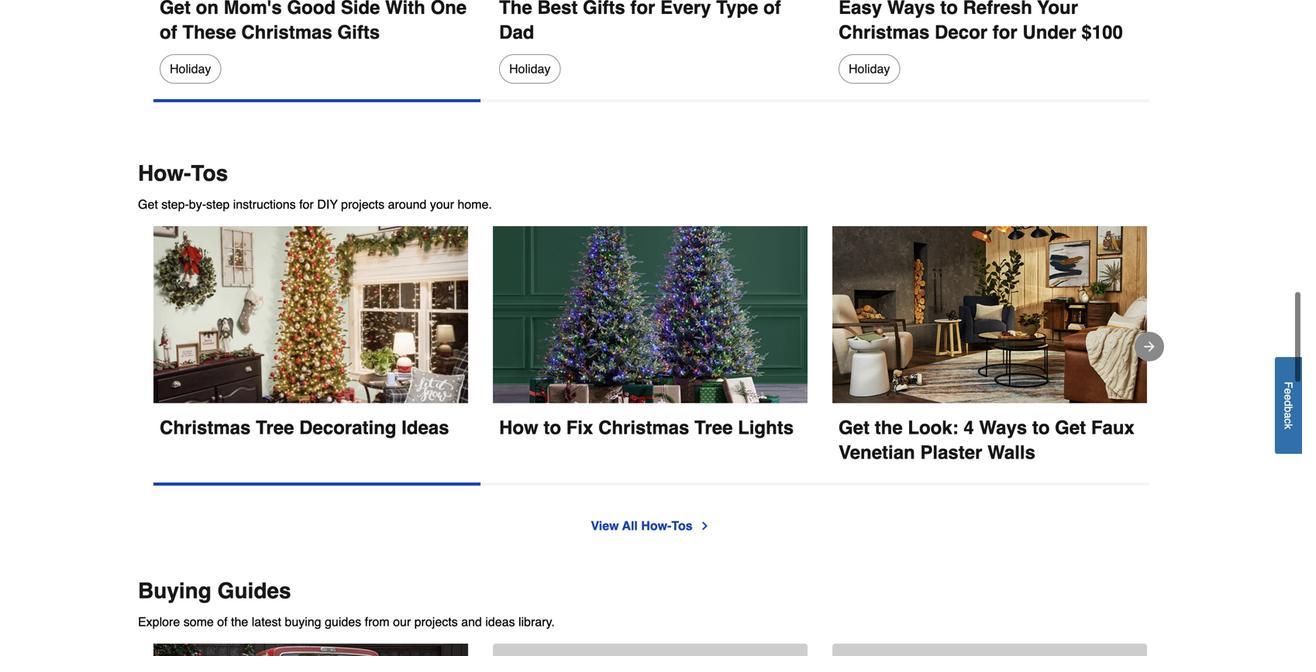 Task type: locate. For each thing, give the bounding box(es) containing it.
0 horizontal spatial tree
[[256, 417, 294, 439]]

tree left 'lights'
[[695, 418, 733, 439]]

for left diy
[[299, 197, 314, 212]]

gifts inside the best gifts for every type of dad
[[583, 0, 625, 18]]

0 horizontal spatial of
[[160, 22, 177, 43]]

projects
[[341, 197, 385, 212], [414, 615, 458, 629]]

1 vertical spatial scrollbar
[[153, 483, 481, 486]]

to up walls
[[1032, 418, 1050, 439]]

holiday down easy
[[849, 62, 890, 76]]

the
[[875, 418, 903, 439], [231, 615, 248, 629]]

your
[[430, 197, 454, 212]]

latest
[[252, 615, 281, 629]]

1 e from the top
[[1283, 389, 1295, 395]]

holiday link for the best gifts for every type of dad
[[499, 54, 561, 84]]

e
[[1283, 389, 1295, 395], [1283, 395, 1295, 401]]

the up venetian
[[875, 418, 903, 439]]

0 horizontal spatial holiday
[[170, 62, 211, 76]]

1 horizontal spatial projects
[[414, 615, 458, 629]]

1 horizontal spatial of
[[217, 615, 228, 629]]

e up 'b'
[[1283, 395, 1295, 401]]

your
[[1037, 0, 1078, 18]]

1 horizontal spatial gifts
[[583, 0, 625, 18]]

get inside the get on mom's good side with one of these christmas gifts
[[160, 0, 191, 18]]

to left the fix
[[544, 418, 561, 439]]

0 vertical spatial scrollbar
[[153, 99, 481, 102]]

all
[[622, 519, 638, 533]]

christmas tree decorating ideas link
[[153, 226, 468, 441]]

good
[[287, 0, 336, 18]]

from
[[365, 615, 390, 629]]

christmas inside easy ways to refresh your christmas decor for under $100
[[839, 22, 930, 43]]

0 vertical spatial tos
[[191, 161, 228, 186]]

holiday down the dad
[[509, 62, 551, 76]]

under
[[1023, 22, 1077, 43]]

explore
[[138, 615, 180, 629]]

get up venetian
[[839, 418, 870, 439]]

0 horizontal spatial to
[[544, 418, 561, 439]]

scrollbar
[[153, 99, 481, 102], [153, 483, 481, 486]]

the left latest
[[231, 615, 248, 629]]

gifts right best
[[583, 0, 625, 18]]

gifts down side
[[338, 22, 380, 43]]

2 horizontal spatial to
[[1032, 418, 1050, 439]]

get for get the look: 4 ways to get faux venetian plaster walls
[[839, 418, 870, 439]]

tree
[[256, 417, 294, 439], [695, 418, 733, 439]]

holiday link
[[160, 54, 221, 84], [499, 54, 561, 84], [839, 54, 900, 84]]

get the look: 4 ways to get faux venetian plaster walls
[[839, 418, 1140, 464]]

2 horizontal spatial holiday link
[[839, 54, 900, 84]]

how-
[[138, 161, 191, 186], [641, 519, 672, 533]]

library.
[[519, 615, 555, 629]]

1 vertical spatial how-
[[641, 519, 672, 533]]

e up the d
[[1283, 389, 1295, 395]]

1 vertical spatial for
[[993, 22, 1018, 43]]

get left on
[[160, 0, 191, 18]]

holiday link down the dad
[[499, 54, 561, 84]]

1 horizontal spatial holiday link
[[499, 54, 561, 84]]

decor
[[935, 22, 988, 43]]

projects right our
[[414, 615, 458, 629]]

1 holiday from the left
[[170, 62, 211, 76]]

of inside the get on mom's good side with one of these christmas gifts
[[160, 22, 177, 43]]

b
[[1283, 407, 1295, 413]]

holiday link down these
[[160, 54, 221, 84]]

2 holiday link from the left
[[499, 54, 561, 84]]

1 horizontal spatial holiday
[[509, 62, 551, 76]]

faux
[[1091, 418, 1135, 439]]

easy
[[839, 0, 882, 18]]

of right some on the left
[[217, 615, 228, 629]]

easy ways to refresh your christmas decor for under $100 link
[[833, 0, 1147, 45]]

2 horizontal spatial for
[[993, 22, 1018, 43]]

0 horizontal spatial gifts
[[338, 22, 380, 43]]

view
[[591, 519, 619, 533]]

one
[[431, 0, 467, 18]]

type
[[716, 0, 758, 18]]

1 horizontal spatial how-
[[641, 519, 672, 533]]

walls
[[988, 442, 1036, 464]]

side
[[341, 0, 380, 18]]

f e e d b a c k button
[[1275, 357, 1302, 454]]

ways
[[887, 0, 935, 18], [979, 418, 1027, 439]]

0 vertical spatial gifts
[[583, 0, 625, 18]]

how- up 'step-'
[[138, 161, 191, 186]]

$100
[[1082, 22, 1123, 43]]

1 vertical spatial gifts
[[338, 22, 380, 43]]

buying
[[285, 615, 321, 629]]

2 vertical spatial of
[[217, 615, 228, 629]]

gifts
[[583, 0, 625, 18], [338, 22, 380, 43]]

holiday for get on mom's good side with one of these christmas gifts
[[170, 62, 211, 76]]

1 vertical spatial projects
[[414, 615, 458, 629]]

ways right easy
[[887, 0, 935, 18]]

1 tree from the left
[[256, 417, 294, 439]]

0 horizontal spatial holiday link
[[160, 54, 221, 84]]

for
[[631, 0, 655, 18], [993, 22, 1018, 43], [299, 197, 314, 212]]

christmas
[[241, 22, 332, 43], [839, 22, 930, 43], [160, 417, 251, 439], [598, 418, 689, 439]]

tos inside "link"
[[672, 519, 693, 533]]

for down refresh
[[993, 22, 1018, 43]]

1 holiday link from the left
[[160, 54, 221, 84]]

holiday link down easy
[[839, 54, 900, 84]]

around
[[388, 197, 427, 212]]

0 horizontal spatial the
[[231, 615, 248, 629]]

2 vertical spatial for
[[299, 197, 314, 212]]

of right type
[[764, 0, 781, 18]]

d
[[1283, 401, 1295, 407]]

of inside the best gifts for every type of dad
[[764, 0, 781, 18]]

1 vertical spatial ways
[[979, 418, 1027, 439]]

to inside easy ways to refresh your christmas decor for under $100
[[940, 0, 958, 18]]

tree left decorating
[[256, 417, 294, 439]]

ways up walls
[[979, 418, 1027, 439]]

holiday for easy ways to refresh your christmas decor for under $100
[[849, 62, 890, 76]]

the best gifts for every type of dad link
[[493, 0, 808, 45]]

refresh
[[963, 0, 1032, 18]]

for inside easy ways to refresh your christmas decor for under $100
[[993, 22, 1018, 43]]

3 holiday link from the left
[[839, 54, 900, 84]]

1 vertical spatial the
[[231, 615, 248, 629]]

instructions
[[233, 197, 296, 212]]

how
[[499, 418, 539, 439]]

get
[[160, 0, 191, 18], [138, 197, 158, 212], [839, 418, 870, 439], [1055, 418, 1086, 439]]

1 horizontal spatial to
[[940, 0, 958, 18]]

get step-by-step instructions for diy projects around your home.
[[138, 197, 492, 212]]

arrow right image
[[1142, 339, 1157, 355]]

easy ways to refresh your christmas decor for under $100
[[839, 0, 1123, 43]]

1 vertical spatial of
[[160, 22, 177, 43]]

0 vertical spatial ways
[[887, 0, 935, 18]]

buying guides
[[138, 579, 291, 604]]

0 horizontal spatial for
[[299, 197, 314, 212]]

how- right all
[[641, 519, 672, 533]]

1 vertical spatial tos
[[672, 519, 693, 533]]

the
[[499, 0, 532, 18]]

guides
[[218, 579, 291, 604]]

1 horizontal spatial for
[[631, 0, 655, 18]]

get on mom's good side with one of these christmas gifts
[[160, 0, 472, 43]]

view all how-tos
[[591, 519, 693, 533]]

guides
[[325, 615, 361, 629]]

2 horizontal spatial holiday
[[849, 62, 890, 76]]

how- inside "link"
[[641, 519, 672, 533]]

projects right diy
[[341, 197, 385, 212]]

2 horizontal spatial of
[[764, 0, 781, 18]]

1 horizontal spatial tree
[[695, 418, 733, 439]]

0 horizontal spatial projects
[[341, 197, 385, 212]]

decorating
[[299, 417, 396, 439]]

get left faux on the right bottom of the page
[[1055, 418, 1086, 439]]

mom's
[[224, 0, 282, 18]]

0 vertical spatial for
[[631, 0, 655, 18]]

1 horizontal spatial tos
[[672, 519, 693, 533]]

of
[[764, 0, 781, 18], [160, 22, 177, 43], [217, 615, 228, 629]]

get on mom's good side with one of these christmas gifts link
[[153, 0, 472, 45]]

tos up step
[[191, 161, 228, 186]]

for left every
[[631, 0, 655, 18]]

0 vertical spatial the
[[875, 418, 903, 439]]

2 holiday from the left
[[509, 62, 551, 76]]

1 horizontal spatial the
[[875, 418, 903, 439]]

of left these
[[160, 22, 177, 43]]

get left 'step-'
[[138, 197, 158, 212]]

to
[[940, 0, 958, 18], [544, 418, 561, 439], [1032, 418, 1050, 439]]

0 vertical spatial of
[[764, 0, 781, 18]]

tos left chevron right image
[[672, 519, 693, 533]]

with
[[385, 0, 425, 18]]

1 horizontal spatial ways
[[979, 418, 1027, 439]]

3 holiday from the left
[[849, 62, 890, 76]]

0 horizontal spatial tos
[[191, 161, 228, 186]]

tos
[[191, 161, 228, 186], [672, 519, 693, 533]]

0 horizontal spatial how-
[[138, 161, 191, 186]]

holiday down these
[[170, 62, 211, 76]]

holiday for the best gifts for every type of dad
[[509, 62, 551, 76]]

holiday
[[170, 62, 211, 76], [509, 62, 551, 76], [849, 62, 890, 76]]

these
[[182, 22, 236, 43]]

0 horizontal spatial ways
[[887, 0, 935, 18]]

a home entryway decorated for christmas with lighted wreath, garland, and a prelit christmas tree. image
[[493, 644, 808, 657]]

get for get step-by-step instructions for diy projects around your home.
[[138, 197, 158, 212]]

0 vertical spatial how-
[[138, 161, 191, 186]]

explore some of the latest buying guides from our projects and ideas library.
[[138, 615, 555, 629]]

to up decor
[[940, 0, 958, 18]]

step
[[206, 197, 230, 212]]



Task type: describe. For each thing, give the bounding box(es) containing it.
2 scrollbar from the top
[[153, 483, 481, 486]]

lights
[[738, 418, 794, 439]]

look:
[[908, 418, 959, 439]]

plaster
[[920, 442, 983, 464]]

ways inside easy ways to refresh your christmas decor for under $100
[[887, 0, 935, 18]]

k
[[1283, 424, 1295, 430]]

ideas
[[402, 417, 449, 439]]

f e e d b a c k
[[1283, 382, 1295, 430]]

every
[[660, 0, 711, 18]]

a
[[1283, 413, 1295, 419]]

christmas inside the get on mom's good side with one of these christmas gifts
[[241, 22, 332, 43]]

2 e from the top
[[1283, 395, 1295, 401]]

buying
[[138, 579, 212, 604]]

a black lab with a bow on its neck in front of a red pick up truck. image
[[153, 644, 468, 657]]

a video about 3 methods to add lights to a christmas tree. image
[[153, 226, 468, 410]]

our
[[393, 615, 411, 629]]

2 tree from the left
[[695, 418, 733, 439]]

f
[[1283, 382, 1295, 389]]

the inside get the look: 4 ways to get faux venetian plaster walls
[[875, 418, 903, 439]]

holiday link for easy ways to refresh your christmas decor for under $100
[[839, 54, 900, 84]]

fix
[[566, 418, 593, 439]]

some
[[183, 615, 214, 629]]

to inside get the look: 4 ways to get faux venetian plaster walls
[[1032, 418, 1050, 439]]

1 scrollbar from the top
[[153, 99, 481, 102]]

view all how-tos link
[[591, 517, 711, 536]]

chevron right image
[[699, 520, 711, 532]]

get for get on mom's good side with one of these christmas gifts
[[160, 0, 191, 18]]

a man in a striped blue and white t-shirt fixing a tire. image
[[833, 644, 1147, 657]]

gifts inside the get on mom's good side with one of these christmas gifts
[[338, 22, 380, 43]]

on
[[196, 0, 219, 18]]

and
[[461, 615, 482, 629]]

christmas tree decorating ideas
[[160, 417, 449, 439]]

get the look: 4 ways to get faux venetian plaster walls link
[[833, 226, 1147, 466]]

0 vertical spatial projects
[[341, 197, 385, 212]]

step-
[[161, 197, 189, 212]]

c
[[1283, 419, 1295, 424]]

how to fix christmas tree lights
[[499, 418, 794, 439]]

ideas
[[485, 615, 515, 629]]

holiday link for get on mom's good side with one of these christmas gifts
[[160, 54, 221, 84]]

a video showing how to replace a holiday lightbulb and fuse. image
[[493, 226, 808, 410]]

a trendy room with a plaster look fireplace surround, wood slat accent wall and a modern chandelier. image
[[833, 226, 1147, 410]]

best
[[537, 0, 578, 18]]

dad
[[499, 22, 534, 43]]

how-tos
[[138, 161, 228, 186]]

venetian
[[839, 442, 915, 464]]

diy
[[317, 197, 338, 212]]

4
[[964, 418, 974, 439]]

by-
[[189, 197, 206, 212]]

for inside the best gifts for every type of dad
[[631, 0, 655, 18]]

the best gifts for every type of dad
[[499, 0, 786, 43]]

how to fix christmas tree lights link
[[493, 226, 808, 441]]

home.
[[458, 197, 492, 212]]

ways inside get the look: 4 ways to get faux venetian plaster walls
[[979, 418, 1027, 439]]



Task type: vqa. For each thing, say whether or not it's contained in the screenshot.
first 39 from left
no



